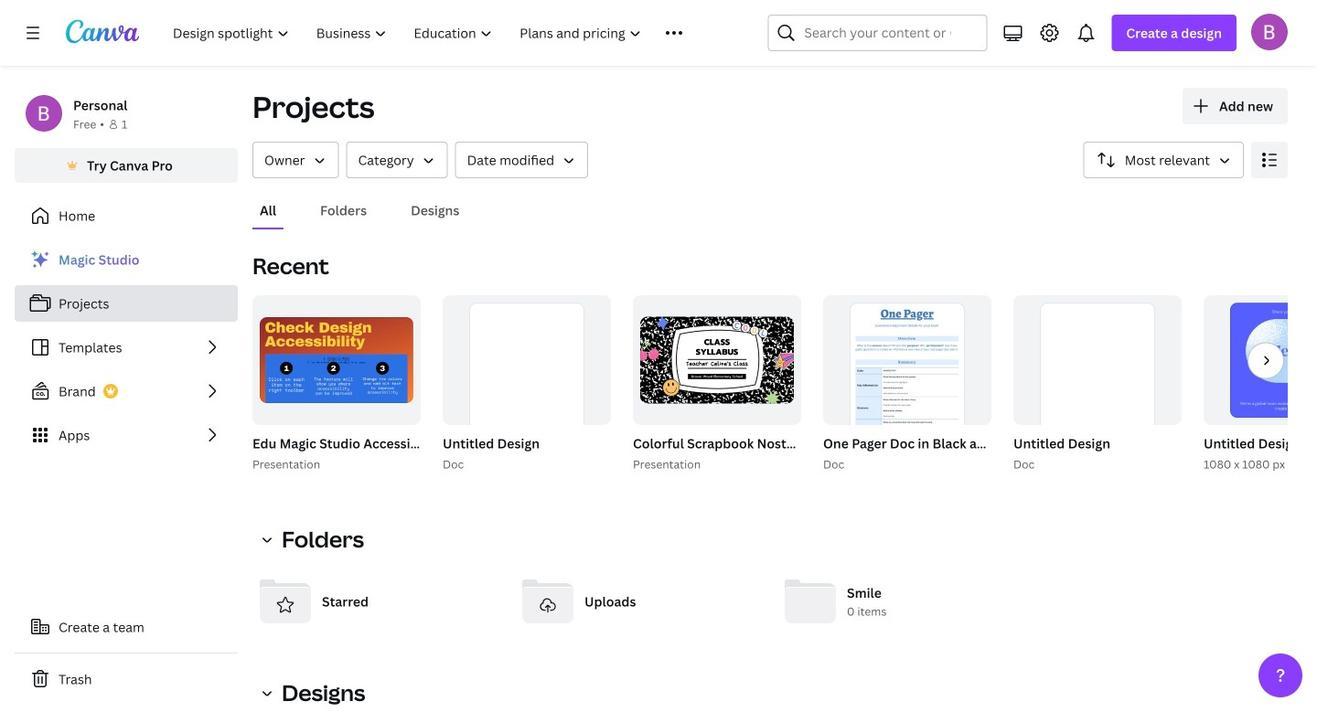Task type: describe. For each thing, give the bounding box(es) containing it.
6 group from the left
[[633, 296, 801, 425]]

11 group from the left
[[1200, 296, 1317, 474]]

1 group from the left
[[249, 296, 595, 474]]

9 group from the left
[[1010, 296, 1182, 474]]

12 group from the left
[[1204, 296, 1317, 425]]

8 group from the left
[[823, 296, 992, 466]]

Owner button
[[253, 142, 339, 178]]

10 group from the left
[[1014, 296, 1182, 466]]

Date modified button
[[455, 142, 588, 178]]



Task type: locate. For each thing, give the bounding box(es) containing it.
Sort by button
[[1084, 142, 1244, 178]]

4 group from the left
[[443, 296, 611, 466]]

top level navigation element
[[161, 15, 724, 51], [161, 15, 724, 51]]

Category button
[[346, 142, 448, 178]]

region
[[253, 708, 1288, 713]]

None search field
[[768, 15, 988, 51]]

5 group from the left
[[629, 296, 1095, 474]]

7 group from the left
[[820, 296, 1292, 474]]

group
[[249, 296, 595, 474], [253, 296, 421, 425], [439, 296, 611, 474], [443, 296, 611, 466], [629, 296, 1095, 474], [633, 296, 801, 425], [820, 296, 1292, 474], [823, 296, 992, 466], [1010, 296, 1182, 474], [1014, 296, 1182, 466], [1200, 296, 1317, 474], [1204, 296, 1317, 425]]

3 group from the left
[[439, 296, 611, 474]]

2 group from the left
[[253, 296, 421, 425]]

list
[[15, 242, 238, 454]]

Search search field
[[805, 16, 951, 50]]

bob builder image
[[1252, 13, 1288, 50]]



